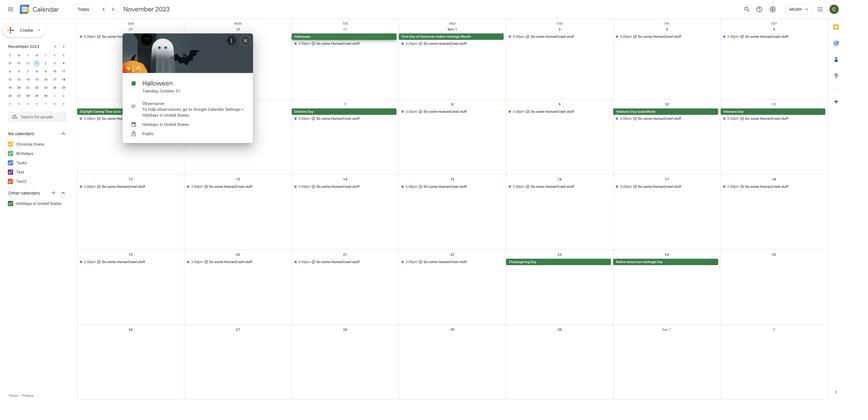 Task type: vqa. For each thing, say whether or not it's contained in the screenshot.
'graphite' Menu Item
no



Task type: locate. For each thing, give the bounding box(es) containing it.
december 8 element
[[51, 101, 58, 108]]

holidays in united states down other calendars dropdown button
[[16, 202, 62, 206]]

25 element
[[60, 84, 67, 91]]

1 horizontal spatial 28
[[343, 328, 347, 332]]

27 inside 27 element
[[17, 94, 21, 98]]

holidays inside observance to hide observances, go to google calendar settings > holidays in united states
[[142, 113, 159, 118]]

0 horizontal spatial 10
[[53, 70, 56, 73]]

0 horizontal spatial american
[[420, 35, 435, 39]]

31 right october 30 element
[[26, 62, 30, 65]]

calendars up christina
[[15, 131, 34, 137]]

9
[[45, 70, 47, 73], [63, 103, 64, 106], [559, 103, 561, 107]]

2 horizontal spatial 8
[[452, 103, 454, 107]]

0 horizontal spatial 14
[[26, 78, 30, 81]]

holidays
[[142, 113, 159, 118], [142, 122, 159, 127], [16, 202, 32, 206]]

29
[[129, 27, 133, 31], [8, 62, 12, 65], [35, 94, 38, 98], [450, 328, 455, 332]]

23
[[44, 86, 47, 89], [558, 253, 562, 257]]

november
[[123, 5, 154, 13], [8, 44, 29, 49]]

1 vertical spatial 27
[[236, 328, 240, 332]]

2 vertical spatial united
[[37, 202, 49, 206]]

test2
[[16, 179, 26, 184]]

cell containing veterans day
[[721, 109, 828, 123]]

1 horizontal spatial calendar
[[208, 107, 224, 112]]

1 vertical spatial holidays in united states
[[16, 202, 62, 206]]

0 vertical spatial united
[[164, 113, 176, 118]]

veterans
[[616, 110, 630, 114], [723, 110, 737, 114]]

halloween inside halloween tuesday, october 31
[[142, 80, 173, 88]]

election day
[[294, 110, 314, 114]]

21
[[26, 86, 30, 89], [343, 253, 347, 257]]

1 vertical spatial 25
[[772, 253, 776, 257]]

other calendars button
[[1, 189, 72, 198]]

1 vertical spatial 21
[[343, 253, 347, 257]]

0 vertical spatial 22
[[35, 86, 38, 89]]

6 down 29 element
[[36, 103, 38, 106]]

1 horizontal spatial 4
[[63, 62, 64, 65]]

1 vertical spatial heritage
[[643, 260, 656, 264]]

0 vertical spatial 27
[[17, 94, 21, 98]]

settings menu image
[[769, 6, 776, 13]]

0 vertical spatial 10
[[53, 70, 56, 73]]

november 2023 grid
[[6, 51, 68, 108]]

0 horizontal spatial 21
[[26, 86, 30, 89]]

grid
[[77, 19, 828, 401]]

1 vertical spatial american
[[627, 260, 642, 264]]

21 element
[[24, 84, 31, 91]]

calendars down test2
[[21, 191, 40, 196]]

1 horizontal spatial 25
[[772, 253, 776, 257]]

1 horizontal spatial holidays in united states
[[142, 122, 189, 127]]

american
[[420, 35, 435, 39], [627, 260, 642, 264]]

1 vertical spatial 24
[[665, 253, 669, 257]]

2 horizontal spatial 31
[[343, 27, 347, 31]]

s right f
[[63, 54, 65, 57]]

10 up veterans day (substitute) button
[[665, 103, 669, 107]]

12
[[8, 78, 12, 81], [129, 178, 133, 182]]

tasks
[[16, 161, 27, 165]]

1 vertical spatial 31
[[26, 62, 30, 65]]

>
[[242, 107, 244, 112]]

in
[[160, 113, 163, 118], [160, 122, 163, 127], [33, 202, 36, 206]]

23 down 16 'element'
[[44, 86, 47, 89]]

1 horizontal spatial 6
[[36, 103, 38, 106]]

6 down october 30 element
[[18, 70, 20, 73]]

month
[[790, 7, 802, 12], [461, 35, 471, 39]]

holidays up public at the left top of page
[[142, 122, 159, 127]]

8
[[36, 70, 38, 73], [54, 103, 56, 106], [452, 103, 454, 107]]

0 horizontal spatial heritage
[[447, 35, 460, 39]]

holidays down the hide
[[142, 113, 159, 118]]

fri
[[665, 22, 669, 26]]

1 horizontal spatial november
[[123, 5, 154, 13]]

5 up the daylight saving time ends button
[[130, 103, 132, 107]]

2 horizontal spatial 5
[[130, 103, 132, 107]]

0 horizontal spatial 17
[[53, 78, 56, 81]]

7 inside december 7 element
[[45, 103, 47, 106]]

0 vertical spatial november
[[123, 5, 154, 13]]

0 horizontal spatial 24
[[53, 86, 56, 89]]

google
[[193, 107, 207, 112]]

1 vertical spatial 10
[[665, 103, 669, 107]]

0 horizontal spatial 31
[[26, 62, 30, 65]]

10 inside "element"
[[53, 70, 56, 73]]

1 vertical spatial calendars
[[21, 191, 40, 196]]

month inside dropdown button
[[790, 7, 802, 12]]

5 for november 2023
[[9, 70, 11, 73]]

heritage inside first day of american indian heritage month button
[[447, 35, 460, 39]]

2 vertical spatial 3
[[9, 103, 11, 106]]

21 inside grid
[[343, 253, 347, 257]]

calendars
[[15, 131, 34, 137], [21, 191, 40, 196]]

2 vertical spatial 4
[[18, 103, 20, 106]]

18 inside 18 "element"
[[62, 78, 65, 81]]

23 up thanksgiving day "button"
[[558, 253, 562, 257]]

0 horizontal spatial 2023
[[30, 44, 39, 49]]

calendars inside dropdown button
[[21, 191, 40, 196]]

1 t from the left
[[27, 54, 29, 57]]

cell containing daylight saving time ends
[[77, 109, 184, 123]]

veterans day (substitute)
[[616, 110, 656, 114]]

7 down october 31 element
[[27, 70, 29, 73]]

1 vertical spatial november 2023
[[8, 44, 39, 49]]

2 vertical spatial in
[[33, 202, 36, 206]]

1 veterans from the left
[[616, 110, 630, 114]]

day for veterans day (substitute)
[[631, 110, 637, 114]]

0 vertical spatial 17
[[53, 78, 56, 81]]

0 horizontal spatial calendar
[[33, 5, 59, 14]]

0 vertical spatial 12
[[8, 78, 12, 81]]

0 horizontal spatial 5
[[9, 70, 11, 73]]

11
[[62, 70, 65, 73], [772, 103, 776, 107]]

16 element
[[42, 76, 49, 83]]

1 horizontal spatial 19
[[129, 253, 133, 257]]

0 vertical spatial 16
[[44, 78, 47, 81]]

calendar up 'create' at the left top of page
[[33, 5, 59, 14]]

11 inside row group
[[62, 70, 65, 73]]

28 for 1
[[26, 94, 30, 98]]

27 element
[[15, 93, 22, 100]]

3 down f
[[54, 62, 56, 65]]

0 vertical spatial calendars
[[15, 131, 34, 137]]

4 down 27 element
[[18, 103, 20, 106]]

24
[[53, 86, 56, 89], [665, 253, 669, 257]]

month inside button
[[461, 35, 471, 39]]

privacy
[[22, 394, 33, 398]]

20 inside grid
[[17, 86, 21, 89]]

day
[[409, 35, 415, 39], [308, 110, 314, 114], [631, 110, 637, 114], [738, 110, 744, 114], [531, 260, 536, 264], [657, 260, 663, 264]]

stuff
[[138, 35, 145, 39], [245, 35, 252, 39], [567, 35, 574, 39], [674, 35, 681, 39], [781, 35, 789, 39], [352, 42, 360, 46], [460, 42, 467, 46], [245, 110, 252, 114], [460, 110, 467, 114], [567, 110, 574, 114], [138, 117, 145, 121], [352, 117, 360, 121], [674, 117, 681, 121], [781, 117, 789, 121], [138, 185, 145, 189], [245, 185, 252, 189], [352, 185, 360, 189], [460, 185, 467, 189], [567, 185, 574, 189], [674, 185, 681, 189], [781, 185, 789, 189], [138, 260, 145, 264], [245, 260, 252, 264], [352, 260, 360, 264], [460, 260, 467, 264]]

1 horizontal spatial 11
[[772, 103, 776, 107]]

calendar right google
[[208, 107, 224, 112]]

5 down 28 element
[[27, 103, 29, 106]]

0 horizontal spatial 26
[[8, 94, 12, 98]]

0 horizontal spatial t
[[27, 54, 29, 57]]

0 vertical spatial in
[[160, 113, 163, 118]]

27 for dec 1
[[236, 328, 240, 332]]

4 inside row
[[18, 103, 20, 106]]

month right indian
[[461, 35, 471, 39]]

1 horizontal spatial 12
[[129, 178, 133, 182]]

25
[[62, 86, 65, 89], [772, 253, 776, 257]]

ends
[[113, 110, 121, 114]]

5 down the october 29 element
[[9, 70, 11, 73]]

do some humancrawl stuff
[[102, 35, 145, 39], [209, 35, 252, 39], [531, 35, 574, 39], [638, 35, 681, 39], [746, 35, 789, 39], [317, 42, 360, 46], [424, 42, 467, 46], [209, 110, 252, 114], [424, 110, 467, 114], [531, 110, 574, 114], [102, 117, 145, 121], [317, 117, 360, 121], [638, 117, 681, 121], [746, 117, 789, 121], [102, 185, 145, 189], [209, 185, 252, 189], [317, 185, 360, 189], [424, 185, 467, 189], [531, 185, 574, 189], [638, 185, 681, 189], [746, 185, 789, 189], [102, 260, 145, 264], [209, 260, 252, 264], [317, 260, 360, 264], [424, 260, 467, 264]]

0 vertical spatial 2023
[[155, 5, 170, 13]]

holidays in united states
[[142, 122, 189, 127], [16, 202, 62, 206]]

25 inside grid
[[772, 253, 776, 257]]

heritage
[[447, 35, 460, 39], [643, 260, 656, 264]]

0 horizontal spatial halloween
[[142, 80, 173, 88]]

thu
[[557, 22, 563, 26]]

0 vertical spatial 28
[[26, 94, 30, 98]]

31 inside november 2023 grid
[[26, 62, 30, 65]]

t up october 31 element
[[27, 54, 29, 57]]

halloween heading
[[142, 80, 173, 88]]

15
[[35, 78, 38, 81], [450, 178, 455, 182]]

7 down "30" element
[[45, 103, 47, 106]]

8 for sun
[[452, 103, 454, 107]]

halloween
[[294, 35, 311, 39], [142, 80, 173, 88]]

1 right the dec
[[670, 328, 672, 332]]

cell containing election day
[[292, 109, 399, 123]]

december 4 element
[[15, 101, 22, 108]]

veterans day (substitute) button
[[613, 109, 718, 115]]

2 horizontal spatial 7
[[344, 103, 346, 107]]

states inside observance to hide observances, go to google calendar settings > holidays in united states
[[177, 113, 189, 118]]

calendar element
[[19, 3, 59, 16]]

1 right nov at top right
[[455, 27, 457, 31]]

11 up 18 "element"
[[62, 70, 65, 73]]

heritage down nov 1
[[447, 35, 460, 39]]

3:30pm
[[84, 35, 96, 39], [191, 35, 203, 39], [513, 35, 525, 39], [620, 35, 632, 39], [727, 35, 739, 39], [298, 42, 310, 46], [406, 42, 417, 46], [191, 110, 203, 114], [406, 110, 417, 114], [513, 110, 525, 114], [84, 117, 96, 121], [298, 117, 310, 121], [620, 117, 632, 121], [727, 117, 739, 121], [84, 185, 96, 189], [191, 185, 203, 189], [298, 185, 310, 189], [406, 185, 417, 189], [513, 185, 525, 189], [620, 185, 632, 189], [727, 185, 739, 189], [84, 260, 96, 264], [191, 260, 203, 264], [298, 260, 310, 264], [406, 260, 417, 264]]

31 inside halloween tuesday, october 31
[[176, 89, 180, 93]]

month button
[[786, 2, 812, 16]]

0 horizontal spatial veterans
[[616, 110, 630, 114]]

2 horizontal spatial 4
[[773, 27, 775, 31]]

0 vertical spatial 20
[[17, 86, 21, 89]]

24 up 'native american heritage day' button
[[665, 253, 669, 257]]

9 for sun
[[559, 103, 561, 107]]

row group
[[6, 59, 68, 108]]

christina
[[16, 142, 32, 147]]

settings
[[225, 107, 241, 112]]

calendar
[[33, 5, 59, 14], [208, 107, 224, 112]]

november 2023 up sun
[[123, 5, 170, 13]]

1 horizontal spatial 17
[[665, 178, 669, 182]]

None search field
[[0, 110, 72, 122]]

10 for november 2023
[[53, 70, 56, 73]]

november 2023 up m
[[8, 44, 39, 49]]

2 veterans from the left
[[723, 110, 737, 114]]

1 vertical spatial 19
[[129, 253, 133, 257]]

terms
[[8, 394, 18, 398]]

veterans for veterans day
[[723, 110, 737, 114]]

tab list
[[828, 19, 844, 384]]

1 horizontal spatial month
[[790, 7, 802, 12]]

november 2023
[[123, 5, 170, 13], [8, 44, 39, 49]]

1 horizontal spatial 15
[[450, 178, 455, 182]]

7 for november 2023
[[27, 70, 29, 73]]

17
[[53, 78, 56, 81], [665, 178, 669, 182]]

19 element
[[7, 84, 13, 91]]

15 inside november 2023 grid
[[35, 78, 38, 81]]

day inside "button"
[[531, 260, 536, 264]]

19
[[8, 86, 12, 89], [129, 253, 133, 257]]

0 horizontal spatial 19
[[8, 86, 12, 89]]

some
[[107, 35, 116, 39], [214, 35, 223, 39], [536, 35, 545, 39], [643, 35, 652, 39], [751, 35, 759, 39], [322, 42, 330, 46], [429, 42, 438, 46], [214, 110, 223, 114], [429, 110, 438, 114], [536, 110, 545, 114], [107, 117, 116, 121], [322, 117, 330, 121], [643, 117, 652, 121], [751, 117, 759, 121], [107, 185, 116, 189], [214, 185, 223, 189], [322, 185, 330, 189], [429, 185, 438, 189], [536, 185, 545, 189], [643, 185, 652, 189], [751, 185, 759, 189], [107, 260, 116, 264], [214, 260, 223, 264], [322, 260, 330, 264], [429, 260, 438, 264]]

0 horizontal spatial 22
[[35, 86, 38, 89]]

0 vertical spatial november 2023
[[123, 5, 170, 13]]

1
[[455, 27, 457, 31], [36, 62, 38, 65], [54, 94, 56, 98], [670, 328, 672, 332]]

row containing 3
[[6, 100, 68, 108]]

t left f
[[45, 54, 47, 57]]

0 vertical spatial 15
[[35, 78, 38, 81]]

31
[[343, 27, 347, 31], [26, 62, 30, 65], [176, 89, 180, 93]]

31 down tue
[[343, 27, 347, 31]]

do
[[102, 35, 106, 39], [209, 35, 214, 39], [531, 35, 535, 39], [638, 35, 643, 39], [746, 35, 750, 39], [317, 42, 321, 46], [424, 42, 428, 46], [209, 110, 214, 114], [424, 110, 428, 114], [531, 110, 535, 114], [102, 117, 106, 121], [317, 117, 321, 121], [638, 117, 643, 121], [746, 117, 750, 121], [102, 185, 106, 189], [209, 185, 214, 189], [317, 185, 321, 189], [424, 185, 428, 189], [531, 185, 535, 189], [638, 185, 643, 189], [746, 185, 750, 189], [102, 260, 106, 264], [209, 260, 214, 264], [317, 260, 321, 264], [424, 260, 428, 264]]

0 horizontal spatial holidays in united states
[[16, 202, 62, 206]]

23 inside grid
[[44, 86, 47, 89]]

daylight
[[80, 110, 93, 114]]

1 horizontal spatial 5
[[27, 103, 29, 106]]

1 vertical spatial 12
[[129, 178, 133, 182]]

halloween for halloween tuesday, october 31
[[142, 80, 173, 88]]

0 vertical spatial 23
[[44, 86, 47, 89]]

1 vertical spatial 18
[[772, 178, 776, 182]]

4 down sat on the top right
[[773, 27, 775, 31]]

0 vertical spatial 18
[[62, 78, 65, 81]]

7 up election day "button"
[[344, 103, 346, 107]]

24 inside november 2023 grid
[[53, 86, 56, 89]]

states
[[177, 113, 189, 118], [177, 122, 189, 127], [50, 202, 62, 206]]

s up the october 29 element
[[9, 54, 11, 57]]

2 vertical spatial 31
[[176, 89, 180, 93]]

calendar inside observance to hide observances, go to google calendar settings > holidays in united states
[[208, 107, 224, 112]]

2
[[559, 27, 561, 31], [45, 62, 47, 65], [63, 94, 64, 98], [773, 328, 775, 332]]

4 up 11 element
[[63, 62, 64, 65]]

1 vertical spatial 2023
[[30, 44, 39, 49]]

cell containing halloween
[[292, 33, 399, 47]]

halloween for halloween
[[294, 35, 311, 39]]

31 right october
[[176, 89, 180, 93]]

humancrawl
[[117, 35, 137, 39], [224, 35, 244, 39], [546, 35, 566, 39], [653, 35, 673, 39], [760, 35, 780, 39], [331, 42, 351, 46], [439, 42, 459, 46], [224, 110, 244, 114], [439, 110, 459, 114], [546, 110, 566, 114], [117, 117, 137, 121], [331, 117, 351, 121], [653, 117, 673, 121], [760, 117, 780, 121], [117, 185, 137, 189], [224, 185, 244, 189], [331, 185, 351, 189], [439, 185, 459, 189], [546, 185, 566, 189], [653, 185, 673, 189], [760, 185, 780, 189], [117, 260, 137, 264], [224, 260, 244, 264], [331, 260, 351, 264], [439, 260, 459, 264]]

december 9 element
[[60, 101, 67, 108]]

month right settings menu icon
[[790, 7, 802, 12]]

0 vertical spatial 14
[[26, 78, 30, 81]]

calendars for my calendars
[[15, 131, 34, 137]]

1 down w
[[36, 62, 38, 65]]

1 vertical spatial 3
[[54, 62, 56, 65]]

26 inside row group
[[8, 94, 12, 98]]

veterans day button
[[721, 109, 826, 115]]

3 down 26 element
[[9, 103, 11, 106]]

thanksgiving day
[[509, 260, 536, 264]]

26 for dec 1
[[129, 328, 133, 332]]

s
[[9, 54, 11, 57], [63, 54, 65, 57]]

heritage right native
[[643, 260, 656, 264]]

3 down fri
[[666, 27, 668, 31]]

2023
[[155, 5, 170, 13], [30, 44, 39, 49]]

cell
[[292, 33, 399, 47], [399, 33, 506, 47], [77, 109, 184, 123], [292, 109, 399, 123], [613, 109, 721, 123], [721, 109, 828, 123], [721, 259, 828, 266]]

(substitute)
[[638, 110, 656, 114]]

day inside "button"
[[308, 110, 314, 114]]

21 inside row group
[[26, 86, 30, 89]]

halloween inside button
[[294, 35, 311, 39]]

6
[[18, 70, 20, 73], [36, 103, 38, 106]]

28 inside row group
[[26, 94, 30, 98]]

holidays in united states down observances,
[[142, 122, 189, 127]]

0 horizontal spatial s
[[9, 54, 11, 57]]

7 for sun
[[344, 103, 346, 107]]

0 vertical spatial 21
[[26, 86, 30, 89]]

1 horizontal spatial s
[[63, 54, 65, 57]]

calendars inside dropdown button
[[15, 131, 34, 137]]

1 vertical spatial 11
[[772, 103, 776, 107]]

first day of american indian heritage month button
[[399, 33, 504, 40]]

0 vertical spatial 26
[[8, 94, 12, 98]]

11 up veterans day button
[[772, 103, 776, 107]]

1 horizontal spatial 9
[[63, 103, 64, 106]]

10 up 17 element
[[53, 70, 56, 73]]

1 vertical spatial halloween
[[142, 80, 173, 88]]

0 vertical spatial 25
[[62, 86, 65, 89]]

go
[[183, 107, 188, 112]]

election
[[294, 110, 307, 114]]

24 down 17 element
[[53, 86, 56, 89]]

0 vertical spatial halloween
[[294, 35, 311, 39]]

november up m
[[8, 44, 29, 49]]

1 horizontal spatial 22
[[450, 253, 455, 257]]

veterans for veterans day (substitute)
[[616, 110, 630, 114]]

0 horizontal spatial month
[[461, 35, 471, 39]]

holidays down other calendars at the top left of page
[[16, 202, 32, 206]]

sat
[[772, 22, 777, 26]]

27
[[17, 94, 21, 98], [236, 328, 240, 332]]

1 vertical spatial holidays
[[142, 122, 159, 127]]

1 vertical spatial 15
[[450, 178, 455, 182]]

october 31 element
[[24, 60, 31, 67]]

0 vertical spatial 31
[[343, 27, 347, 31]]

day for first day of american indian heritage month
[[409, 35, 415, 39]]

american right of
[[420, 35, 435, 39]]

united inside observance to hide observances, go to google calendar settings > holidays in united states
[[164, 113, 176, 118]]

1 vertical spatial month
[[461, 35, 471, 39]]

30 element
[[42, 93, 49, 100]]

row
[[77, 19, 828, 26], [77, 25, 828, 100], [6, 51, 68, 59], [6, 59, 68, 68], [6, 68, 68, 76], [6, 76, 68, 84], [6, 84, 68, 92], [6, 92, 68, 100], [77, 100, 828, 175], [6, 100, 68, 108], [77, 175, 828, 250], [77, 250, 828, 326], [77, 326, 828, 401]]

1 vertical spatial states
[[177, 122, 189, 127]]

native american heritage day
[[616, 260, 663, 264]]

native american heritage day button
[[613, 259, 718, 265]]

american right native
[[627, 260, 642, 264]]

3
[[666, 27, 668, 31], [54, 62, 56, 65], [9, 103, 11, 106]]

test
[[16, 170, 24, 175]]

1 horizontal spatial 7
[[45, 103, 47, 106]]

f
[[54, 54, 56, 57]]

november up sun
[[123, 5, 154, 13]]

30
[[236, 27, 240, 31], [17, 62, 21, 65], [44, 94, 47, 98], [558, 328, 562, 332]]



Task type: describe. For each thing, give the bounding box(es) containing it.
native
[[616, 260, 626, 264]]

main drawer image
[[7, 6, 14, 13]]

0 horizontal spatial november 2023
[[8, 44, 39, 49]]

1 horizontal spatial 14
[[343, 178, 347, 182]]

10 element
[[51, 68, 58, 75]]

daylight saving time ends button
[[77, 109, 182, 115]]

christina overa
[[16, 142, 44, 147]]

other
[[8, 191, 20, 196]]

1 horizontal spatial 18
[[772, 178, 776, 182]]

1 horizontal spatial 2023
[[155, 5, 170, 13]]

row containing s
[[6, 51, 68, 59]]

14 inside november 2023 grid
[[26, 78, 30, 81]]

m
[[18, 54, 20, 57]]

create
[[20, 28, 33, 33]]

2 vertical spatial states
[[50, 202, 62, 206]]

thanksgiving
[[509, 260, 530, 264]]

october 29 element
[[7, 60, 13, 67]]

dec
[[662, 328, 669, 332]]

calendar heading
[[31, 5, 59, 14]]

privacy link
[[22, 394, 33, 398]]

american inside cell
[[420, 35, 435, 39]]

1 vertical spatial united
[[164, 122, 176, 127]]

13 element
[[15, 76, 22, 83]]

my calendars button
[[1, 129, 72, 139]]

29 element
[[33, 93, 40, 100]]

16 inside 'element'
[[44, 78, 47, 81]]

28 for dec 1
[[343, 328, 347, 332]]

1 vertical spatial 23
[[558, 253, 562, 257]]

15 element
[[33, 76, 40, 83]]

terms link
[[8, 394, 18, 398]]

29 inside the october 29 element
[[8, 62, 12, 65]]

october
[[160, 89, 174, 93]]

19 inside row group
[[8, 86, 12, 89]]

first day of american indian heritage month
[[402, 35, 471, 39]]

overa
[[33, 142, 44, 147]]

2 s from the left
[[63, 54, 65, 57]]

1 inside cell
[[36, 62, 38, 65]]

tuesday,
[[142, 89, 159, 93]]

0 vertical spatial holidays in united states
[[142, 122, 189, 127]]

17 inside november 2023 grid
[[53, 78, 56, 81]]

1 vertical spatial 20
[[236, 253, 240, 257]]

w
[[36, 54, 38, 57]]

other calendars
[[8, 191, 40, 196]]

my calendars list
[[1, 140, 72, 186]]

birthdays
[[16, 151, 33, 156]]

26 for 1
[[8, 94, 12, 98]]

23 element
[[42, 84, 49, 91]]

13 inside november 2023 grid
[[17, 78, 21, 81]]

cell containing veterans day (substitute)
[[613, 109, 721, 123]]

day for election day
[[308, 110, 314, 114]]

of
[[416, 35, 419, 39]]

28 element
[[24, 93, 31, 100]]

Search for people text field
[[12, 112, 63, 122]]

day for thanksgiving day
[[531, 260, 536, 264]]

26 element
[[7, 93, 13, 100]]

day for veterans day
[[738, 110, 744, 114]]

december 1 element
[[51, 93, 58, 100]]

5 for sun
[[130, 103, 132, 107]]

nov 1
[[448, 27, 457, 31]]

14 element
[[24, 76, 31, 83]]

calendars for other calendars
[[21, 191, 40, 196]]

wed
[[449, 22, 456, 26]]

indian
[[436, 35, 446, 39]]

today
[[78, 7, 89, 12]]

to
[[142, 107, 147, 112]]

december 6 element
[[33, 101, 40, 108]]

–
[[19, 394, 21, 398]]

october 30 element
[[15, 60, 22, 67]]

1 horizontal spatial 16
[[558, 178, 562, 182]]

time
[[105, 110, 113, 114]]

create button
[[2, 23, 45, 37]]

row group containing 29
[[6, 59, 68, 108]]

mon
[[234, 22, 242, 26]]

1 horizontal spatial 8
[[54, 103, 56, 106]]

1 horizontal spatial american
[[627, 260, 642, 264]]

halloween tuesday, october 31
[[142, 80, 180, 93]]

20 element
[[15, 84, 22, 91]]

grid containing 29
[[77, 19, 828, 401]]

december 2 element
[[60, 93, 67, 100]]

1 vertical spatial 22
[[450, 253, 455, 257]]

11 for sun
[[772, 103, 776, 107]]

0 vertical spatial calendar
[[33, 5, 59, 14]]

9 inside row
[[63, 103, 64, 106]]

row containing sun
[[77, 19, 828, 26]]

halloween button
[[292, 33, 397, 40]]

25 inside row group
[[62, 86, 65, 89]]

29 inside 29 element
[[35, 94, 38, 98]]

in inside observance to hide observances, go to google calendar settings > holidays in united states
[[160, 113, 163, 118]]

11 element
[[60, 68, 67, 75]]

12 inside row group
[[8, 78, 12, 81]]

18 element
[[60, 76, 67, 83]]

22 inside november 2023 grid
[[35, 86, 38, 89]]

12 element
[[7, 76, 13, 83]]

0 horizontal spatial 6
[[18, 70, 20, 73]]

nov
[[448, 27, 454, 31]]

1 down 24 element
[[54, 94, 56, 98]]

2 t from the left
[[45, 54, 47, 57]]

24 element
[[51, 84, 58, 91]]

december 7 element
[[42, 101, 49, 108]]

10 for sun
[[665, 103, 669, 107]]

december 5 element
[[24, 101, 31, 108]]

cell containing first day of american indian heritage month
[[399, 33, 506, 47]]

terms – privacy
[[8, 394, 33, 398]]

1 horizontal spatial 24
[[665, 253, 669, 257]]

27 for 1
[[17, 94, 21, 98]]

tue
[[342, 22, 348, 26]]

heritage inside 'native american heritage day' button
[[643, 260, 656, 264]]

observance to hide observances, go to google calendar settings > holidays in united states
[[142, 101, 245, 118]]

observance
[[142, 101, 164, 106]]

17 element
[[51, 76, 58, 83]]

0 horizontal spatial november
[[8, 44, 29, 49]]

1 cell
[[32, 59, 41, 68]]

sun
[[128, 22, 134, 26]]

22 element
[[33, 84, 40, 91]]

today button
[[74, 2, 93, 16]]

election day button
[[292, 109, 397, 115]]

hide
[[148, 107, 156, 112]]

0 vertical spatial 3
[[666, 27, 668, 31]]

first
[[402, 35, 409, 39]]

5 inside row
[[27, 103, 29, 106]]

veterans day
[[723, 110, 744, 114]]

december 3 element
[[7, 101, 13, 108]]

dec 1
[[662, 328, 672, 332]]

thanksgiving day button
[[506, 259, 611, 265]]

1 s from the left
[[9, 54, 11, 57]]

8 for november 2023
[[36, 70, 38, 73]]

1 horizontal spatial november 2023
[[123, 5, 170, 13]]

1 horizontal spatial 3
[[54, 62, 56, 65]]

my
[[8, 131, 14, 137]]

saving
[[93, 110, 104, 114]]

to
[[189, 107, 192, 112]]

1 vertical spatial 4
[[63, 62, 64, 65]]

0 horizontal spatial 3
[[9, 103, 11, 106]]

1 vertical spatial in
[[160, 122, 163, 127]]

public
[[142, 132, 154, 136]]

1 vertical spatial 17
[[665, 178, 669, 182]]

my calendars
[[8, 131, 34, 137]]

observances,
[[157, 107, 182, 112]]

9 for november 2023
[[45, 70, 47, 73]]

daylight saving time ends
[[80, 110, 121, 114]]

2 vertical spatial holidays
[[16, 202, 32, 206]]

11 for november 2023
[[62, 70, 65, 73]]

add other calendars image
[[51, 190, 56, 196]]

1 vertical spatial 13
[[236, 178, 240, 182]]



